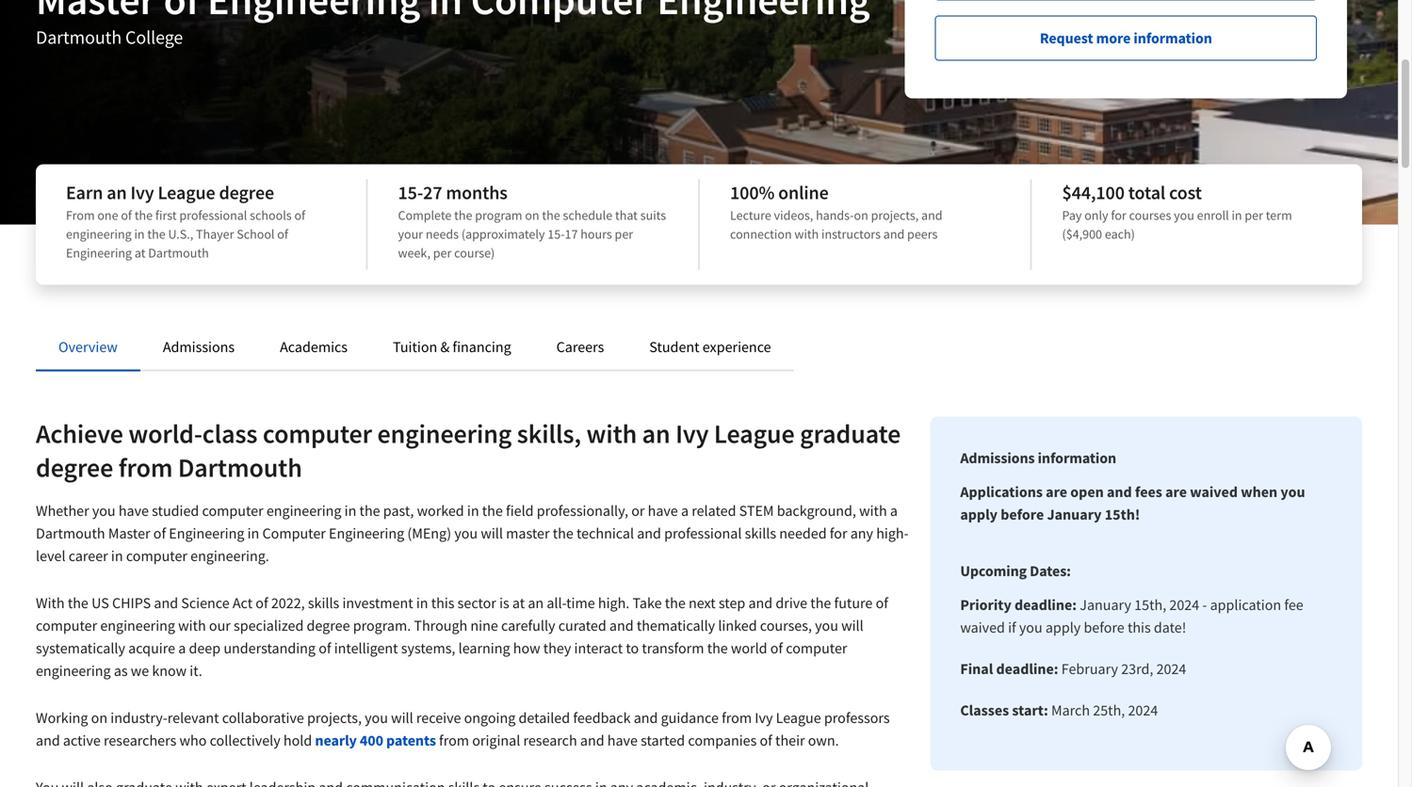 Task type: locate. For each thing, give the bounding box(es) containing it.
1 vertical spatial apply
[[1046, 619, 1081, 638]]

1 vertical spatial ivy
[[676, 418, 709, 451]]

dartmouth down whether
[[36, 525, 105, 543]]

1 horizontal spatial degree
[[219, 181, 274, 205]]

1 vertical spatial an
[[642, 418, 671, 451]]

$44,100
[[1063, 181, 1125, 205]]

and inside whether you have studied computer engineering in the past, worked in the field professionally, or have a related stem background, with a dartmouth master of engineering in computer engineering (meng) you will master the technical and professional skills needed for any high- level career in computer engineering.
[[637, 525, 662, 543]]

2 vertical spatial an
[[528, 594, 544, 613]]

1 vertical spatial admissions
[[961, 449, 1035, 468]]

0 vertical spatial skills
[[745, 525, 777, 543]]

1 horizontal spatial are
[[1166, 483, 1188, 502]]

before inside january 15th, 2024 - application fee waived if you apply before this date!
[[1084, 619, 1125, 638]]

professional down "related"
[[665, 525, 742, 543]]

2 horizontal spatial ivy
[[755, 709, 773, 728]]

1 vertical spatial from
[[722, 709, 752, 728]]

1 horizontal spatial an
[[528, 594, 544, 613]]

classes
[[961, 702, 1010, 721]]

league up the stem
[[714, 418, 795, 451]]

of down studied
[[153, 525, 166, 543]]

upcoming
[[961, 562, 1027, 581]]

of down schools
[[277, 226, 288, 243]]

1 vertical spatial will
[[842, 617, 864, 636]]

admissions up applications at the bottom right of the page
[[961, 449, 1035, 468]]

1 horizontal spatial information
[[1134, 29, 1213, 48]]

dartmouth down u.s.,
[[148, 245, 209, 262]]

final deadline: february 23rd, 2024
[[961, 660, 1187, 679]]

15- down schedule
[[548, 226, 565, 243]]

1 vertical spatial degree
[[36, 451, 113, 484]]

an up "or"
[[642, 418, 671, 451]]

months
[[446, 181, 508, 205]]

1 vertical spatial at
[[513, 594, 525, 613]]

an left "all-"
[[528, 594, 544, 613]]

before up february
[[1084, 619, 1125, 638]]

projects, inside "working on industry-relevant collaborative projects, you will receive ongoing detailed feedback and guidance from ivy league professors and active researchers who collectively hold"
[[307, 709, 362, 728]]

student experience
[[650, 338, 772, 357]]

professional inside earn an ivy league degree from one of the first professional schools of engineering in the u.s., thayer school of engineering at dartmouth
[[179, 207, 247, 224]]

is
[[500, 594, 510, 613]]

0 horizontal spatial this
[[431, 594, 455, 613]]

sector
[[458, 594, 497, 613]]

apply inside january 15th, 2024 - application fee waived if you apply before this date!
[[1046, 619, 1081, 638]]

professional inside whether you have studied computer engineering in the past, worked in the field professionally, or have a related stem background, with a dartmouth master of engineering in computer engineering (meng) you will master the technical and professional skills needed for any high- level career in computer engineering.
[[665, 525, 742, 543]]

master
[[506, 525, 550, 543]]

information inside button
[[1134, 29, 1213, 48]]

know
[[152, 662, 187, 681]]

apply down applications at the bottom right of the page
[[961, 506, 998, 525]]

the left us
[[68, 594, 88, 613]]

applications
[[961, 483, 1043, 502]]

information up open
[[1038, 449, 1117, 468]]

engineering down systematically
[[36, 662, 111, 681]]

fee
[[1285, 596, 1304, 615]]

2 vertical spatial league
[[776, 709, 822, 728]]

with
[[795, 226, 819, 243], [587, 418, 637, 451], [860, 502, 888, 521], [178, 617, 206, 636]]

1 horizontal spatial professional
[[665, 525, 742, 543]]

week,
[[398, 245, 431, 262]]

1 horizontal spatial waived
[[1191, 483, 1238, 502]]

2 vertical spatial ivy
[[755, 709, 773, 728]]

dartmouth inside earn an ivy league degree from one of the first professional schools of engineering in the u.s., thayer school of engineering at dartmouth
[[148, 245, 209, 262]]

0 vertical spatial for
[[1112, 207, 1127, 224]]

0 vertical spatial at
[[135, 245, 146, 262]]

0 vertical spatial league
[[158, 181, 215, 205]]

from down world-
[[118, 451, 173, 484]]

0 horizontal spatial engineering
[[66, 245, 132, 262]]

through
[[414, 617, 468, 636]]

1 vertical spatial 2024
[[1157, 660, 1187, 679]]

1 horizontal spatial have
[[608, 732, 638, 751]]

1 horizontal spatial before
[[1084, 619, 1125, 638]]

2 horizontal spatial engineering
[[329, 525, 404, 543]]

a inside the with the us chips and science act of 2022, skills investment in this sector is at an all-time high. take the next step and drive the future of computer engineering with our specialized degree program. through nine carefully curated and thematically linked courses, you will systematically acquire a deep understanding of intelligent systems, learning how they interact to transform the world of computer engineering as we know it.
[[178, 639, 186, 658]]

have right "or"
[[648, 502, 678, 521]]

0 vertical spatial an
[[107, 181, 127, 205]]

of right one
[[121, 207, 132, 224]]

step
[[719, 594, 746, 613]]

apply up final deadline: february 23rd, 2024
[[1046, 619, 1081, 638]]

with the us chips and science act of 2022, skills investment in this sector is at an all-time high. take the next step and drive the future of computer engineering with our specialized degree program. through nine carefully curated and thematically linked courses, you will systematically acquire a deep understanding of intelligent systems, learning how they interact to transform the world of computer engineering as we know it.
[[36, 594, 889, 681]]

1 horizontal spatial projects,
[[871, 207, 919, 224]]

priority
[[961, 596, 1012, 615]]

0 vertical spatial admissions
[[163, 338, 235, 357]]

of right schools
[[294, 207, 305, 224]]

ivy inside earn an ivy league degree from one of the first professional schools of engineering in the u.s., thayer school of engineering at dartmouth
[[130, 181, 154, 205]]

2 horizontal spatial per
[[1245, 207, 1264, 224]]

program
[[475, 207, 523, 224]]

league inside earn an ivy league degree from one of the first professional schools of engineering in the u.s., thayer school of engineering at dartmouth
[[158, 181, 215, 205]]

1 vertical spatial this
[[1128, 619, 1151, 638]]

on up instructors
[[854, 207, 869, 224]]

computer inside achieve world-class computer engineering skills, with an ivy league graduate degree from dartmouth
[[263, 418, 372, 451]]

collectively
[[210, 732, 281, 751]]

researchers
[[104, 732, 177, 751]]

league inside achieve world-class computer engineering skills, with an ivy league graduate degree from dartmouth
[[714, 418, 795, 451]]

1 vertical spatial before
[[1084, 619, 1125, 638]]

a left "deep"
[[178, 639, 186, 658]]

(meng)
[[407, 525, 452, 543]]

january left 15th,
[[1080, 596, 1132, 615]]

pay
[[1063, 207, 1082, 224]]

carefully
[[501, 617, 556, 636]]

their
[[776, 732, 805, 751]]

priority deadline:
[[961, 596, 1077, 615]]

0 vertical spatial professional
[[179, 207, 247, 224]]

whether you have studied computer engineering in the past, worked in the field professionally, or have a related stem background, with a dartmouth master of engineering in computer engineering (meng) you will master the technical and professional skills needed for any high- level career in computer engineering.
[[36, 502, 909, 566]]

computer down academics "link"
[[263, 418, 372, 451]]

&
[[441, 338, 450, 357]]

january inside january 15th, 2024 - application fee waived if you apply before this date!
[[1080, 596, 1132, 615]]

for inside whether you have studied computer engineering in the past, worked in the field professionally, or have a related stem background, with a dartmouth master of engineering in computer engineering (meng) you will master the technical and professional skills needed for any high- level career in computer engineering.
[[830, 525, 848, 543]]

first
[[155, 207, 177, 224]]

per
[[1245, 207, 1264, 224], [615, 226, 633, 243], [433, 245, 452, 262]]

in left past,
[[345, 502, 357, 521]]

1 horizontal spatial for
[[1112, 207, 1127, 224]]

0 horizontal spatial before
[[1001, 506, 1045, 525]]

degree down achieve
[[36, 451, 113, 484]]

dartmouth college
[[36, 25, 183, 49]]

waived inside january 15th, 2024 - application fee waived if you apply before this date!
[[961, 619, 1006, 638]]

you down cost
[[1174, 207, 1195, 224]]

2 horizontal spatial an
[[642, 418, 671, 451]]

information right more at the right top of page
[[1134, 29, 1213, 48]]

before
[[1001, 506, 1045, 525], [1084, 619, 1125, 638]]

15th!
[[1105, 506, 1141, 525]]

from inside "working on industry-relevant collaborative projects, you will receive ongoing detailed feedback and guidance from ivy league professors and active researchers who collectively hold"
[[722, 709, 752, 728]]

will down future
[[842, 617, 864, 636]]

2 horizontal spatial from
[[722, 709, 752, 728]]

dartmouth down the class
[[178, 451, 302, 484]]

0 vertical spatial information
[[1134, 29, 1213, 48]]

0 vertical spatial degree
[[219, 181, 274, 205]]

engineering down one
[[66, 245, 132, 262]]

enroll
[[1198, 207, 1230, 224]]

transform
[[642, 639, 705, 658]]

0 vertical spatial january
[[1048, 506, 1102, 525]]

1 horizontal spatial admissions
[[961, 449, 1035, 468]]

will left master in the left bottom of the page
[[481, 525, 503, 543]]

1 vertical spatial skills
[[308, 594, 340, 613]]

deadline: for final
[[997, 660, 1059, 679]]

1 horizontal spatial this
[[1128, 619, 1151, 638]]

degree inside achieve world-class computer engineering skills, with an ivy league graduate degree from dartmouth
[[36, 451, 113, 484]]

0 horizontal spatial on
[[91, 709, 108, 728]]

detailed
[[519, 709, 570, 728]]

1 vertical spatial professional
[[665, 525, 742, 543]]

for left any
[[830, 525, 848, 543]]

2024 right 23rd,
[[1157, 660, 1187, 679]]

23rd,
[[1122, 660, 1154, 679]]

0 vertical spatial ivy
[[130, 181, 154, 205]]

will inside whether you have studied computer engineering in the past, worked in the field professionally, or have a related stem background, with a dartmouth master of engineering in computer engineering (meng) you will master the technical and professional skills needed for any high- level career in computer engineering.
[[481, 525, 503, 543]]

an
[[107, 181, 127, 205], [642, 418, 671, 451], [528, 594, 544, 613]]

level
[[36, 547, 66, 566]]

0 horizontal spatial at
[[135, 245, 146, 262]]

0 vertical spatial projects,
[[871, 207, 919, 224]]

engineering down past,
[[329, 525, 404, 543]]

will up the patents
[[391, 709, 413, 728]]

engineering up 'worked'
[[377, 418, 512, 451]]

will inside "working on industry-relevant collaborative projects, you will receive ongoing detailed feedback and guidance from ivy league professors and active researchers who collectively hold"
[[391, 709, 413, 728]]

0 vertical spatial 15-
[[398, 181, 423, 205]]

in right 'worked'
[[467, 502, 479, 521]]

only
[[1085, 207, 1109, 224]]

one
[[97, 207, 118, 224]]

from
[[118, 451, 173, 484], [722, 709, 752, 728], [439, 732, 469, 751]]

ivy up the companies
[[755, 709, 773, 728]]

0 horizontal spatial from
[[118, 451, 173, 484]]

will
[[481, 525, 503, 543], [842, 617, 864, 636], [391, 709, 413, 728]]

league up 'first'
[[158, 181, 215, 205]]

0 horizontal spatial are
[[1046, 483, 1068, 502]]

when
[[1241, 483, 1278, 502]]

instructors
[[822, 226, 881, 243]]

admissions
[[163, 338, 235, 357], [961, 449, 1035, 468]]

deadline: for priority
[[1015, 596, 1077, 615]]

projects, up peers
[[871, 207, 919, 224]]

apply
[[961, 506, 998, 525], [1046, 619, 1081, 638]]

background,
[[777, 502, 857, 521]]

an up one
[[107, 181, 127, 205]]

1 horizontal spatial apply
[[1046, 619, 1081, 638]]

request more information
[[1040, 29, 1213, 48]]

1 horizontal spatial engineering
[[169, 525, 245, 543]]

2 horizontal spatial will
[[842, 617, 864, 636]]

overview link
[[58, 338, 118, 357]]

as
[[114, 662, 128, 681]]

engineering up engineering.
[[169, 525, 245, 543]]

you right if
[[1020, 619, 1043, 638]]

0 horizontal spatial skills
[[308, 594, 340, 613]]

in inside the with the us chips and science act of 2022, skills investment in this sector is at an all-time high. take the next step and drive the future of computer engineering with our specialized degree program. through nine carefully curated and thematically linked courses, you will systematically acquire a deep understanding of intelligent systems, learning how they interact to transform the world of computer engineering as we know it.
[[416, 594, 428, 613]]

and up 15th!
[[1107, 483, 1133, 502]]

this down 15th,
[[1128, 619, 1151, 638]]

1 vertical spatial 15-
[[548, 226, 565, 243]]

per left term
[[1245, 207, 1264, 224]]

0 horizontal spatial projects,
[[307, 709, 362, 728]]

deep
[[189, 639, 221, 658]]

0 horizontal spatial per
[[433, 245, 452, 262]]

engineering up computer
[[267, 502, 342, 521]]

courses
[[1130, 207, 1172, 224]]

2 vertical spatial will
[[391, 709, 413, 728]]

0 horizontal spatial 15-
[[398, 181, 423, 205]]

0 horizontal spatial apply
[[961, 506, 998, 525]]

2 vertical spatial degree
[[307, 617, 350, 636]]

1 vertical spatial deadline:
[[997, 660, 1059, 679]]

you
[[1174, 207, 1195, 224], [1281, 483, 1306, 502], [92, 502, 116, 521], [455, 525, 478, 543], [815, 617, 839, 636], [1020, 619, 1043, 638], [365, 709, 388, 728]]

0 horizontal spatial a
[[178, 639, 186, 658]]

1 vertical spatial league
[[714, 418, 795, 451]]

deadline:
[[1015, 596, 1077, 615], [997, 660, 1059, 679]]

1 vertical spatial january
[[1080, 596, 1132, 615]]

2 horizontal spatial on
[[854, 207, 869, 224]]

0 vertical spatial this
[[431, 594, 455, 613]]

for up each)
[[1112, 207, 1127, 224]]

from inside achieve world-class computer engineering skills, with an ivy league graduate degree from dartmouth
[[118, 451, 173, 484]]

400
[[360, 732, 384, 751]]

degree inside the with the us chips and science act of 2022, skills investment in this sector is at an all-time high. take the next step and drive the future of computer engineering with our specialized degree program. through nine carefully curated and thematically linked courses, you will systematically acquire a deep understanding of intelligent systems, learning how they interact to transform the world of computer engineering as we know it.
[[307, 617, 350, 636]]

2024 left '-'
[[1170, 596, 1200, 615]]

with inside the 100% online lecture videos, hands-on projects, and connection with instructors and peers
[[795, 226, 819, 243]]

stem
[[740, 502, 774, 521]]

with inside whether you have studied computer engineering in the past, worked in the field professionally, or have a related stem background, with a dartmouth master of engineering in computer engineering (meng) you will master the technical and professional skills needed for any high- level career in computer engineering.
[[860, 502, 888, 521]]

15th,
[[1135, 596, 1167, 615]]

0 horizontal spatial degree
[[36, 451, 113, 484]]

academics link
[[280, 338, 348, 357]]

and right step
[[749, 594, 773, 613]]

0 vertical spatial waived
[[1191, 483, 1238, 502]]

1 horizontal spatial at
[[513, 594, 525, 613]]

2024 right '25th,'
[[1129, 702, 1159, 721]]

before inside the applications are open and fees are waived when you apply before january 15th!
[[1001, 506, 1045, 525]]

on up "active"
[[91, 709, 108, 728]]

0 vertical spatial from
[[118, 451, 173, 484]]

original
[[472, 732, 521, 751]]

0 horizontal spatial admissions
[[163, 338, 235, 357]]

waived left when
[[1191, 483, 1238, 502]]

professional up thayer
[[179, 207, 247, 224]]

15- up complete
[[398, 181, 423, 205]]

and down "or"
[[637, 525, 662, 543]]

you right when
[[1281, 483, 1306, 502]]

0 horizontal spatial for
[[830, 525, 848, 543]]

1 horizontal spatial will
[[481, 525, 503, 543]]

and up the started
[[634, 709, 658, 728]]

thayer
[[196, 226, 234, 243]]

1 horizontal spatial skills
[[745, 525, 777, 543]]

a
[[681, 502, 689, 521], [891, 502, 898, 521], [178, 639, 186, 658]]

you inside $44,100 total cost pay only for courses you enroll in per term ($4,900 each)
[[1174, 207, 1195, 224]]

2 horizontal spatial degree
[[307, 617, 350, 636]]

2 vertical spatial 2024
[[1129, 702, 1159, 721]]

1 horizontal spatial on
[[525, 207, 540, 224]]

1 horizontal spatial from
[[439, 732, 469, 751]]

deadline: up the start:
[[997, 660, 1059, 679]]

have up master
[[119, 502, 149, 521]]

league inside "working on industry-relevant collaborative projects, you will receive ongoing detailed feedback and guidance from ivy league professors and active researchers who collectively hold"
[[776, 709, 822, 728]]

nine
[[471, 617, 498, 636]]

have down feedback
[[608, 732, 638, 751]]

your
[[398, 226, 423, 243]]

0 vertical spatial apply
[[961, 506, 998, 525]]

skills down the stem
[[745, 525, 777, 543]]

engineering inside earn an ivy league degree from one of the first professional schools of engineering in the u.s., thayer school of engineering at dartmouth
[[66, 245, 132, 262]]

0 vertical spatial will
[[481, 525, 503, 543]]

are
[[1046, 483, 1068, 502], [1166, 483, 1188, 502]]

0 horizontal spatial waived
[[961, 619, 1006, 638]]

degree
[[219, 181, 274, 205], [36, 451, 113, 484], [307, 617, 350, 636]]

from up the companies
[[722, 709, 752, 728]]

17
[[565, 226, 578, 243]]

engineering inside achieve world-class computer engineering skills, with an ivy league graduate degree from dartmouth
[[377, 418, 512, 451]]

for
[[1112, 207, 1127, 224], [830, 525, 848, 543]]

2 are from the left
[[1166, 483, 1188, 502]]

2 horizontal spatial have
[[648, 502, 678, 521]]

0 horizontal spatial professional
[[179, 207, 247, 224]]

dartmouth inside achieve world-class computer engineering skills, with an ivy league graduate degree from dartmouth
[[178, 451, 302, 484]]

you down future
[[815, 617, 839, 636]]

waived for if
[[961, 619, 1006, 638]]

experience
[[703, 338, 772, 357]]

0 vertical spatial per
[[1245, 207, 1264, 224]]

ivy right the earn at top
[[130, 181, 154, 205]]

next
[[689, 594, 716, 613]]

and down feedback
[[580, 732, 605, 751]]

0 horizontal spatial will
[[391, 709, 413, 728]]

specialized
[[234, 617, 304, 636]]

2024 for classes start: march 25th, 2024
[[1129, 702, 1159, 721]]

2024
[[1170, 596, 1200, 615], [1157, 660, 1187, 679], [1129, 702, 1159, 721]]

guidance
[[661, 709, 719, 728]]

projects, inside the 100% online lecture videos, hands-on projects, and connection with instructors and peers
[[871, 207, 919, 224]]

skills right '2022,'
[[308, 594, 340, 613]]

0 vertical spatial deadline:
[[1015, 596, 1077, 615]]

waived inside the applications are open and fees are waived when you apply before january 15th!
[[1191, 483, 1238, 502]]

with right "skills,"
[[587, 418, 637, 451]]

a up high-
[[891, 502, 898, 521]]

tuition
[[393, 338, 438, 357]]

projects, up nearly
[[307, 709, 362, 728]]

in down master
[[111, 547, 123, 566]]

this inside the with the us chips and science act of 2022, skills investment in this sector is at an all-time high. take the next step and drive the future of computer engineering with our specialized degree program. through nine carefully curated and thematically linked courses, you will systematically acquire a deep understanding of intelligent systems, learning how they interact to transform the world of computer engineering as we know it.
[[431, 594, 455, 613]]

march
[[1052, 702, 1091, 721]]

january down open
[[1048, 506, 1102, 525]]

of
[[121, 207, 132, 224], [294, 207, 305, 224], [277, 226, 288, 243], [153, 525, 166, 543], [256, 594, 268, 613], [876, 594, 889, 613], [319, 639, 331, 658], [771, 639, 783, 658], [760, 732, 773, 751]]

admissions up the class
[[163, 338, 235, 357]]

1 vertical spatial information
[[1038, 449, 1117, 468]]

receive
[[416, 709, 461, 728]]

start:
[[1013, 702, 1049, 721]]

january inside the applications are open and fees are waived when you apply before january 15th!
[[1048, 506, 1102, 525]]

league up their
[[776, 709, 822, 728]]

0 horizontal spatial ivy
[[130, 181, 154, 205]]

1 vertical spatial projects,
[[307, 709, 362, 728]]

hours
[[581, 226, 612, 243]]

1 vertical spatial waived
[[961, 619, 1006, 638]]

25th,
[[1094, 702, 1126, 721]]

apply inside the applications are open and fees are waived when you apply before january 15th!
[[961, 506, 998, 525]]

from down receive
[[439, 732, 469, 751]]

deadline: down dates:
[[1015, 596, 1077, 615]]

on right program
[[525, 207, 540, 224]]

are right fees
[[1166, 483, 1188, 502]]

are left open
[[1046, 483, 1068, 502]]

patents
[[386, 732, 436, 751]]

future
[[835, 594, 873, 613]]

whether
[[36, 502, 89, 521]]



Task type: describe. For each thing, give the bounding box(es) containing it.
the left past,
[[360, 502, 380, 521]]

degree inside earn an ivy league degree from one of the first professional schools of engineering in the u.s., thayer school of engineering at dartmouth
[[219, 181, 274, 205]]

working
[[36, 709, 88, 728]]

investment
[[343, 594, 413, 613]]

of left their
[[760, 732, 773, 751]]

suits
[[641, 207, 666, 224]]

skills inside the with the us chips and science act of 2022, skills investment in this sector is at an all-time high. take the next step and drive the future of computer engineering with our specialized degree program. through nine carefully curated and thematically linked courses, you will systematically acquire a deep understanding of intelligent systems, learning how they interact to transform the world of computer engineering as we know it.
[[308, 594, 340, 613]]

any
[[851, 525, 874, 543]]

cost
[[1170, 181, 1202, 205]]

nearly
[[315, 732, 357, 751]]

with
[[36, 594, 65, 613]]

achieve
[[36, 418, 123, 451]]

an inside achieve world-class computer engineering skills, with an ivy league graduate degree from dartmouth
[[642, 418, 671, 451]]

active
[[63, 732, 101, 751]]

apply for january
[[1046, 619, 1081, 638]]

take
[[633, 594, 662, 613]]

financing
[[453, 338, 511, 357]]

and right chips
[[154, 594, 178, 613]]

2 vertical spatial from
[[439, 732, 469, 751]]

curated
[[559, 617, 607, 636]]

and up peers
[[922, 207, 943, 224]]

each)
[[1105, 226, 1136, 243]]

research
[[524, 732, 577, 751]]

you inside the applications are open and fees are waived when you apply before january 15th!
[[1281, 483, 1306, 502]]

on inside "working on industry-relevant collaborative projects, you will receive ongoing detailed feedback and guidance from ivy league professors and active researchers who collectively hold"
[[91, 709, 108, 728]]

of left intelligent
[[319, 639, 331, 658]]

our
[[209, 617, 231, 636]]

before for this
[[1084, 619, 1125, 638]]

ongoing
[[464, 709, 516, 728]]

2024 for final deadline: february 23rd, 2024
[[1157, 660, 1187, 679]]

working on industry-relevant collaborative projects, you will receive ongoing detailed feedback and guidance from ivy league professors and active researchers who collectively hold
[[36, 709, 890, 751]]

schools
[[250, 207, 292, 224]]

computer
[[262, 525, 326, 543]]

(approximately
[[462, 226, 545, 243]]

on inside the "15-27 months complete the program on the schedule that suits your needs (approximately 15-17 hours per week, per course)"
[[525, 207, 540, 224]]

computer down the courses,
[[786, 639, 848, 658]]

the down 'months'
[[454, 207, 473, 224]]

you inside january 15th, 2024 - application fee waived if you apply before this date!
[[1020, 619, 1043, 638]]

1 horizontal spatial a
[[681, 502, 689, 521]]

to
[[626, 639, 639, 658]]

course)
[[454, 245, 495, 262]]

2 vertical spatial per
[[433, 245, 452, 262]]

request more information button
[[936, 16, 1318, 61]]

the left schedule
[[542, 207, 560, 224]]

2 horizontal spatial a
[[891, 502, 898, 521]]

science
[[181, 594, 230, 613]]

of down the courses,
[[771, 639, 783, 658]]

complete
[[398, 207, 452, 224]]

how
[[513, 639, 541, 658]]

master
[[108, 525, 150, 543]]

from
[[66, 207, 95, 224]]

in inside $44,100 total cost pay only for courses you enroll in per term ($4,900 each)
[[1232, 207, 1243, 224]]

apply for applications
[[961, 506, 998, 525]]

request
[[1040, 29, 1094, 48]]

the up thematically
[[665, 594, 686, 613]]

and down working on the bottom
[[36, 732, 60, 751]]

you down 'worked'
[[455, 525, 478, 543]]

dartmouth inside whether you have studied computer engineering in the past, worked in the field professionally, or have a related stem background, with a dartmouth master of engineering in computer engineering (meng) you will master the technical and professional skills needed for any high- level career in computer engineering.
[[36, 525, 105, 543]]

if
[[1009, 619, 1017, 638]]

own.
[[808, 732, 839, 751]]

technical
[[577, 525, 634, 543]]

this inside january 15th, 2024 - application fee waived if you apply before this date!
[[1128, 619, 1151, 638]]

college
[[125, 25, 183, 49]]

achieve world-class computer engineering skills, with an ivy league graduate degree from dartmouth
[[36, 418, 901, 484]]

before for january
[[1001, 506, 1045, 525]]

admissions for admissions information
[[961, 449, 1035, 468]]

earn
[[66, 181, 103, 205]]

of right future
[[876, 594, 889, 613]]

waived for when
[[1191, 483, 1238, 502]]

act
[[233, 594, 253, 613]]

skills inside whether you have studied computer engineering in the past, worked in the field professionally, or have a related stem background, with a dartmouth master of engineering in computer engineering (meng) you will master the technical and professional skills needed for any high- level career in computer engineering.
[[745, 525, 777, 543]]

1 vertical spatial per
[[615, 226, 633, 243]]

engineering inside earn an ivy league degree from one of the first professional schools of engineering in the u.s., thayer school of engineering at dartmouth
[[66, 226, 132, 243]]

world-
[[129, 418, 202, 451]]

computer down master
[[126, 547, 188, 566]]

of right act on the left of page
[[256, 594, 268, 613]]

nearly 400 patents link
[[315, 732, 436, 751]]

career
[[69, 547, 108, 566]]

and inside the applications are open and fees are waived when you apply before january 15th!
[[1107, 483, 1133, 502]]

careers
[[557, 338, 604, 357]]

the left field
[[482, 502, 503, 521]]

of inside whether you have studied computer engineering in the past, worked in the field professionally, or have a related stem background, with a dartmouth master of engineering in computer engineering (meng) you will master the technical and professional skills needed for any high- level career in computer engineering.
[[153, 525, 166, 543]]

dates:
[[1030, 562, 1072, 581]]

$44,100 total cost pay only for courses you enroll in per term ($4,900 each)
[[1063, 181, 1293, 243]]

chips
[[112, 594, 151, 613]]

the down "linked"
[[708, 639, 728, 658]]

skills,
[[517, 418, 582, 451]]

academics
[[280, 338, 348, 357]]

computer up engineering.
[[202, 502, 264, 521]]

you inside the with the us chips and science act of 2022, skills investment in this sector is at an all-time high. take the next step and drive the future of computer engineering with our specialized degree program. through nine carefully curated and thematically linked courses, you will systematically acquire a deep understanding of intelligent systems, learning how they interact to transform the world of computer engineering as we know it.
[[815, 617, 839, 636]]

for inside $44,100 total cost pay only for courses you enroll in per term ($4,900 each)
[[1112, 207, 1127, 224]]

studied
[[152, 502, 199, 521]]

intelligent
[[334, 639, 398, 658]]

-
[[1203, 596, 1208, 615]]

more
[[1097, 29, 1131, 48]]

computer up systematically
[[36, 617, 97, 636]]

application
[[1211, 596, 1282, 615]]

thematically
[[637, 617, 716, 636]]

student
[[650, 338, 700, 357]]

applications are open and fees are waived when you apply before january 15th!
[[961, 483, 1306, 525]]

admissions for admissions
[[163, 338, 235, 357]]

and left peers
[[884, 226, 905, 243]]

100% online lecture videos, hands-on projects, and connection with instructors and peers
[[730, 181, 943, 243]]

it.
[[190, 662, 202, 681]]

dartmouth left college
[[36, 25, 122, 49]]

the left 'first'
[[135, 207, 153, 224]]

ivy inside achieve world-class computer engineering skills, with an ivy league graduate degree from dartmouth
[[676, 418, 709, 451]]

0 horizontal spatial have
[[119, 502, 149, 521]]

hands-
[[816, 207, 854, 224]]

at inside the with the us chips and science act of 2022, skills investment in this sector is at an all-time high. take the next step and drive the future of computer engineering with our specialized degree program. through nine carefully curated and thematically linked courses, you will systematically acquire a deep understanding of intelligent systems, learning how they interact to transform the world of computer engineering as we know it.
[[513, 594, 525, 613]]

engineering inside whether you have studied computer engineering in the past, worked in the field professionally, or have a related stem background, with a dartmouth master of engineering in computer engineering (meng) you will master the technical and professional skills needed for any high- level career in computer engineering.
[[267, 502, 342, 521]]

in up engineering.
[[248, 525, 259, 543]]

an inside the with the us chips and science act of 2022, skills investment in this sector is at an all-time high. take the next step and drive the future of computer engineering with our specialized degree program. through nine carefully curated and thematically linked courses, you will systematically acquire a deep understanding of intelligent systems, learning how they interact to transform the world of computer engineering as we know it.
[[528, 594, 544, 613]]

and down high.
[[610, 617, 634, 636]]

collaborative
[[222, 709, 304, 728]]

relevant
[[168, 709, 219, 728]]

engineering down chips
[[100, 617, 175, 636]]

will inside the with the us chips and science act of 2022, skills investment in this sector is at an all-time high. take the next step and drive the future of computer engineering with our specialized degree program. through nine carefully curated and thematically linked courses, you will systematically acquire a deep understanding of intelligent systems, learning how they interact to transform the world of computer engineering as we know it.
[[842, 617, 864, 636]]

us
[[91, 594, 109, 613]]

drive
[[776, 594, 808, 613]]

class
[[202, 418, 258, 451]]

1 are from the left
[[1046, 483, 1068, 502]]

the down 'first'
[[147, 226, 166, 243]]

0 horizontal spatial information
[[1038, 449, 1117, 468]]

worked
[[417, 502, 464, 521]]

overview
[[58, 338, 118, 357]]

needed
[[780, 525, 827, 543]]

per inside $44,100 total cost pay only for courses you enroll in per term ($4,900 each)
[[1245, 207, 1264, 224]]

with inside achieve world-class computer engineering skills, with an ivy league graduate degree from dartmouth
[[587, 418, 637, 451]]

high-
[[877, 525, 909, 543]]

27
[[423, 181, 442, 205]]

the right drive
[[811, 594, 832, 613]]

2024 inside january 15th, 2024 - application fee waived if you apply before this date!
[[1170, 596, 1200, 615]]

on inside the 100% online lecture videos, hands-on projects, and connection with instructors and peers
[[854, 207, 869, 224]]

you up master
[[92, 502, 116, 521]]

started
[[641, 732, 685, 751]]

videos,
[[774, 207, 814, 224]]

you inside "working on industry-relevant collaborative projects, you will receive ongoing detailed feedback and guidance from ivy league professors and active researchers who collectively hold"
[[365, 709, 388, 728]]

the down professionally,
[[553, 525, 574, 543]]

ivy inside "working on industry-relevant collaborative projects, you will receive ongoing detailed feedback and guidance from ivy league professors and active researchers who collectively hold"
[[755, 709, 773, 728]]

admissions information
[[961, 449, 1117, 468]]

at inside earn an ivy league degree from one of the first professional schools of engineering in the u.s., thayer school of engineering at dartmouth
[[135, 245, 146, 262]]

an inside earn an ivy league degree from one of the first professional schools of engineering in the u.s., thayer school of engineering at dartmouth
[[107, 181, 127, 205]]

with inside the with the us chips and science act of 2022, skills investment in this sector is at an all-time high. take the next step and drive the future of computer engineering with our specialized degree program. through nine carefully curated and thematically linked courses, you will systematically acquire a deep understanding of intelligent systems, learning how they interact to transform the world of computer engineering as we know it.
[[178, 617, 206, 636]]

field
[[506, 502, 534, 521]]

in inside earn an ivy league degree from one of the first professional schools of engineering in the u.s., thayer school of engineering at dartmouth
[[134, 226, 145, 243]]



Task type: vqa. For each thing, say whether or not it's contained in the screenshot.
first "list" from the left
no



